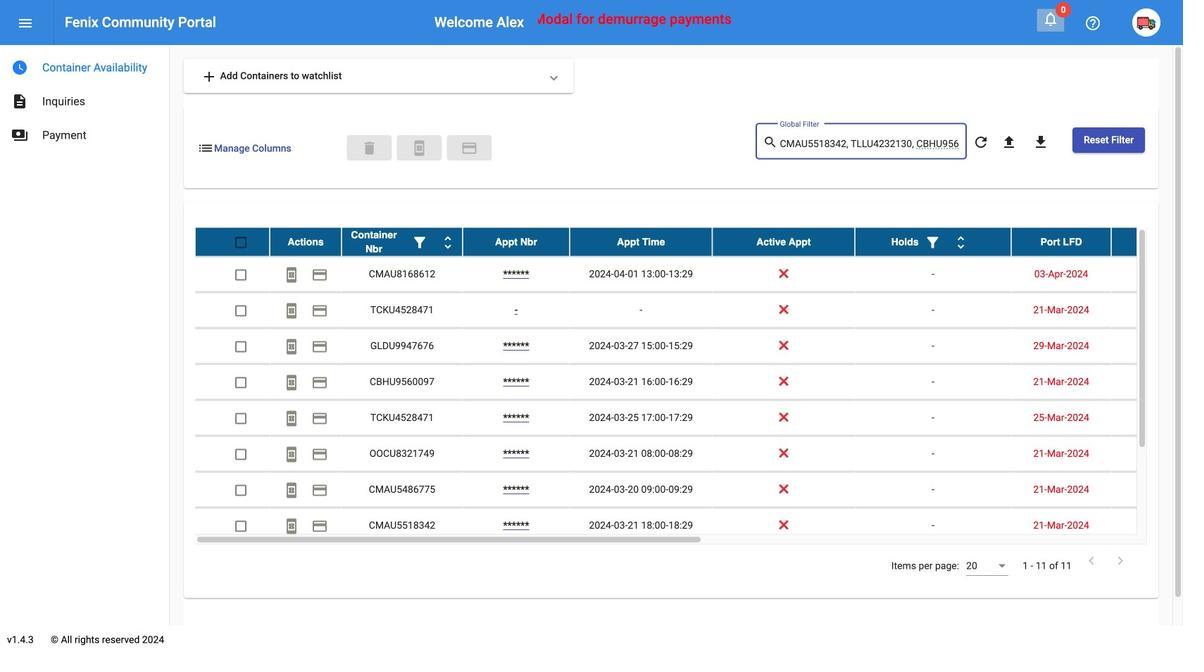 Task type: locate. For each thing, give the bounding box(es) containing it.
5 row from the top
[[195, 365, 1183, 400]]

cell
[[1111, 257, 1183, 292], [1111, 293, 1183, 328], [1111, 329, 1183, 364], [1111, 365, 1183, 400], [1111, 400, 1183, 436], [1111, 436, 1183, 472], [1111, 472, 1183, 507], [1111, 508, 1183, 543]]

1 cell from the top
[[1111, 257, 1183, 292]]

no color image
[[1042, 11, 1059, 27], [1085, 15, 1102, 32], [201, 68, 218, 85], [11, 93, 28, 110], [11, 127, 28, 144], [1001, 134, 1018, 151], [1032, 134, 1049, 151], [197, 140, 214, 157], [439, 234, 456, 251], [283, 266, 300, 283], [311, 266, 328, 283], [311, 302, 328, 319], [283, 338, 300, 355], [283, 374, 300, 391], [311, 374, 328, 391], [311, 410, 328, 427], [283, 518, 300, 535], [1083, 553, 1100, 569]]

grid
[[195, 228, 1183, 545]]

6 column header from the left
[[855, 228, 1011, 256]]

8 column header from the left
[[1111, 228, 1183, 256]]

5 column header from the left
[[712, 228, 855, 256]]

1 row from the top
[[195, 228, 1183, 257]]

delete image
[[361, 140, 378, 157]]

column header
[[270, 228, 342, 256], [342, 228, 463, 256], [463, 228, 570, 256], [570, 228, 712, 256], [712, 228, 855, 256], [855, 228, 1011, 256], [1011, 228, 1111, 256], [1111, 228, 1183, 256]]

7 column header from the left
[[1011, 228, 1111, 256]]

no color image
[[17, 15, 34, 32], [11, 59, 28, 76], [973, 134, 990, 151], [763, 134, 780, 151], [411, 140, 428, 157], [461, 140, 478, 157], [411, 234, 428, 251], [924, 234, 941, 251], [953, 234, 970, 251], [283, 302, 300, 319], [311, 338, 328, 355], [283, 410, 300, 427], [283, 446, 300, 463], [311, 446, 328, 463], [283, 482, 300, 499], [311, 482, 328, 499], [311, 518, 328, 535], [1112, 553, 1129, 569]]

row
[[195, 228, 1183, 257], [195, 257, 1183, 293], [195, 293, 1183, 329], [195, 329, 1183, 365], [195, 365, 1183, 400], [195, 400, 1183, 436], [195, 436, 1183, 472], [195, 472, 1183, 508], [195, 508, 1183, 544]]

navigation
[[0, 45, 169, 152]]



Task type: describe. For each thing, give the bounding box(es) containing it.
3 row from the top
[[195, 293, 1183, 329]]

6 cell from the top
[[1111, 436, 1183, 472]]

7 row from the top
[[195, 436, 1183, 472]]

4 cell from the top
[[1111, 365, 1183, 400]]

8 row from the top
[[195, 472, 1183, 508]]

3 cell from the top
[[1111, 329, 1183, 364]]

4 column header from the left
[[570, 228, 712, 256]]

3 column header from the left
[[463, 228, 570, 256]]

8 cell from the top
[[1111, 508, 1183, 543]]

2 column header from the left
[[342, 228, 463, 256]]

2 cell from the top
[[1111, 293, 1183, 328]]

9 row from the top
[[195, 508, 1183, 544]]

7 cell from the top
[[1111, 472, 1183, 507]]

1 column header from the left
[[270, 228, 342, 256]]

2 row from the top
[[195, 257, 1183, 293]]

Global Watchlist Filter field
[[780, 138, 960, 149]]

4 row from the top
[[195, 329, 1183, 365]]

5 cell from the top
[[1111, 400, 1183, 436]]

6 row from the top
[[195, 400, 1183, 436]]



